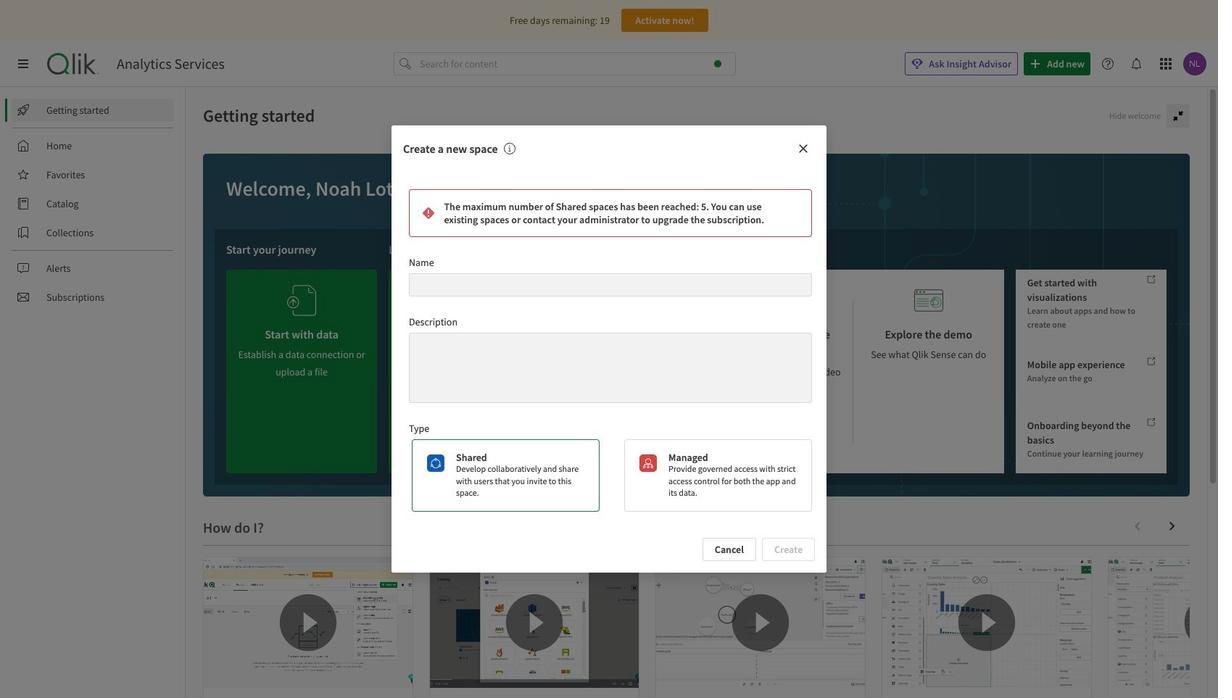 Task type: vqa. For each thing, say whether or not it's contained in the screenshot.
Move collection icon to the top
no



Task type: locate. For each thing, give the bounding box(es) containing it.
learn how to analyze data image
[[763, 281, 792, 320]]

None text field
[[409, 273, 812, 296]]

main content
[[186, 87, 1218, 698]]

None text field
[[409, 333, 812, 403]]

how do i create a visualization? image
[[882, 558, 1091, 688]]

option group
[[406, 439, 812, 512]]

hide welcome image
[[1172, 110, 1184, 122]]

dialog
[[392, 125, 827, 573]]

analytics services element
[[117, 55, 225, 73]]

how do i use the chart suggestions toggle? image
[[1109, 558, 1218, 688]]

close image
[[798, 143, 809, 154]]

alert
[[409, 189, 812, 237]]

explore the demo image
[[914, 281, 943, 320]]

how do i load data into an app? image
[[430, 558, 639, 688]]



Task type: describe. For each thing, give the bounding box(es) containing it.
home badge image
[[714, 60, 721, 67]]

navigation pane element
[[0, 93, 185, 315]]

analyze sample data image
[[612, 281, 641, 320]]

invite users image
[[450, 276, 479, 314]]

close sidebar menu image
[[17, 58, 29, 70]]

how do i create an app? image
[[204, 558, 413, 688]]

how do i define data associations? image
[[656, 558, 865, 688]]



